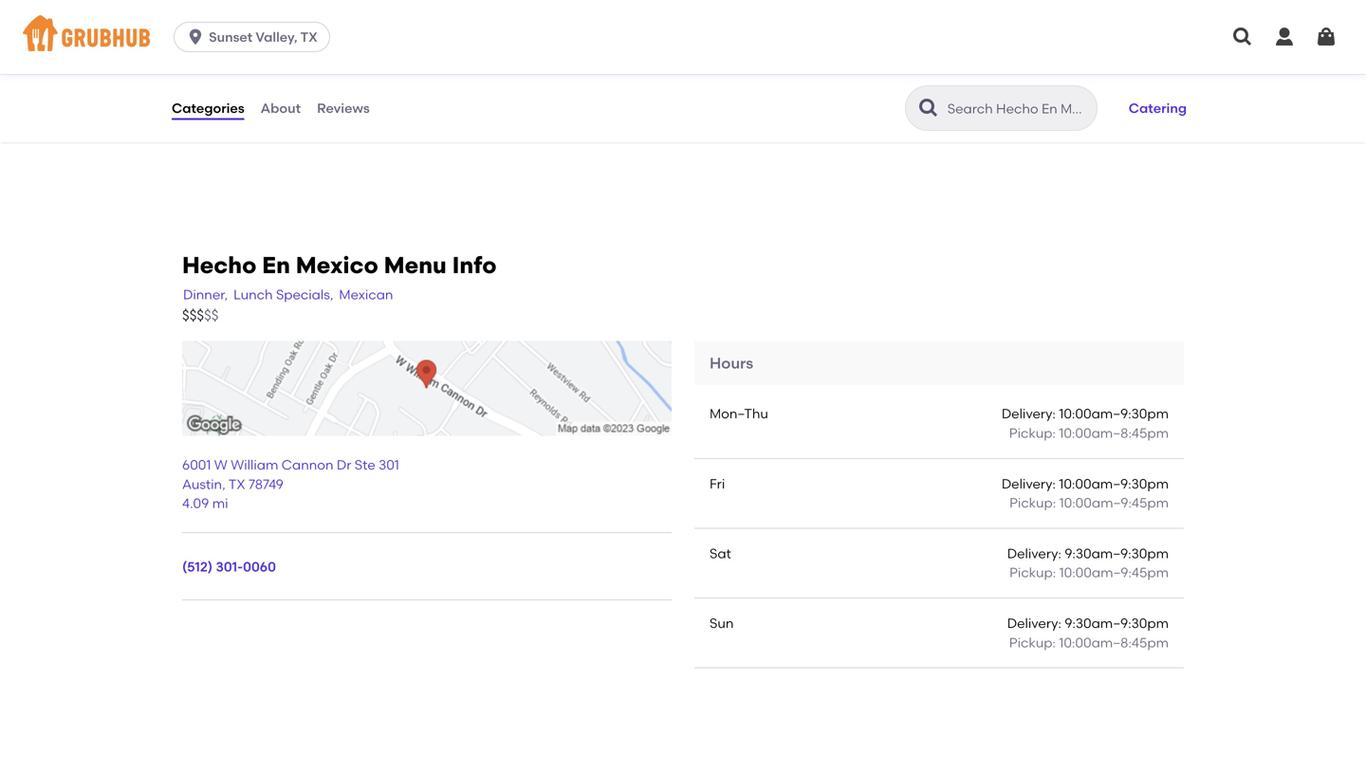Task type: locate. For each thing, give the bounding box(es) containing it.
1 jugo from the left
[[364, 75, 398, 91]]

1 de from the left
[[401, 75, 418, 91]]

0 horizontal spatial svg image
[[1232, 26, 1255, 48]]

main navigation navigation
[[0, 0, 1367, 74]]

delivery: 10:00am–9:30pm for 10:00am–9:45pm
[[1002, 476, 1169, 492]]

2 9:30am–9:30pm from the top
[[1065, 615, 1169, 632]]

1 horizontal spatial svg image
[[1315, 26, 1338, 48]]

mexican
[[339, 287, 393, 303]]

1 vertical spatial pickup: 10:00am–9:45pm
[[1010, 565, 1169, 581]]

Search Hecho En Mexico search field
[[946, 100, 1091, 118]]

2 delivery: 9:30am–9:30pm from the top
[[1008, 615, 1169, 632]]

9:30am–9:30pm
[[1065, 546, 1169, 562], [1065, 615, 1169, 632]]

2 10:00am–8:45pm from the top
[[1059, 635, 1169, 651]]

pickup: 10:00am–8:45pm for 10:00am–9:30pm
[[1010, 425, 1169, 441]]

cannon
[[282, 457, 334, 473]]

0 horizontal spatial tx
[[229, 476, 245, 492]]

(512) 301-0060
[[182, 559, 276, 575]]

10:00am–9:30pm
[[1059, 406, 1169, 422], [1059, 476, 1169, 492]]

10:00am–8:45pm for 10:00am–9:30pm
[[1059, 425, 1169, 441]]

10:00am–8:45pm
[[1059, 425, 1169, 441], [1059, 635, 1169, 651]]

1 pickup: 10:00am–8:45pm from the top
[[1010, 425, 1169, 441]]

jugo left arandano
[[790, 75, 823, 91]]

1 horizontal spatial de
[[826, 75, 843, 91]]

0 vertical spatial 10:00am–8:45pm
[[1059, 425, 1169, 441]]

ste
[[355, 457, 376, 473]]

sunset valley, tx button
[[174, 22, 338, 52]]

2 svg image from the left
[[1315, 26, 1338, 48]]

pickup: 10:00am–8:45pm
[[1010, 425, 1169, 441], [1010, 635, 1169, 651]]

$4.25
[[716, 73, 751, 89], [1142, 73, 1176, 89]]

2 delivery: 10:00am–9:30pm from the top
[[1002, 476, 1169, 492]]

2 pickup: 10:00am–9:45pm from the top
[[1010, 565, 1169, 581]]

pickup:
[[1010, 425, 1056, 441], [1010, 495, 1057, 511], [1010, 565, 1057, 581], [1010, 635, 1056, 651]]

1 9:30am–9:30pm from the top
[[1065, 546, 1169, 562]]

pickup: 10:00am–9:45pm
[[1010, 495, 1169, 511], [1010, 565, 1169, 581]]

0 horizontal spatial $4.25
[[716, 73, 751, 89]]

10:00am–9:30pm for 10:00am–8:45pm
[[1059, 406, 1169, 422]]

1 horizontal spatial tx
[[301, 29, 318, 45]]

jugo up reviews
[[364, 75, 398, 91]]

0 vertical spatial 10:00am–9:45pm
[[1060, 495, 1169, 511]]

jugo
[[364, 75, 398, 91], [790, 75, 823, 91]]

austin
[[182, 476, 222, 492]]

1 horizontal spatial $4.25
[[1142, 73, 1176, 89]]

0 horizontal spatial svg image
[[186, 28, 205, 47]]

hecho
[[182, 251, 257, 279]]

$$$
[[182, 307, 204, 324]]

1 vertical spatial 9:30am–9:30pm
[[1065, 615, 1169, 632]]

2 10:00am–9:45pm from the top
[[1060, 565, 1169, 581]]

pickup: 10:00am–9:45pm for 10:00am–9:30pm
[[1010, 495, 1169, 511]]

1 delivery: 9:30am–9:30pm from the top
[[1008, 546, 1169, 562]]

1 vertical spatial 10:00am–9:45pm
[[1060, 565, 1169, 581]]

hours
[[710, 354, 754, 373]]

0 vertical spatial delivery: 9:30am–9:30pm
[[1008, 546, 1169, 562]]

1 vertical spatial 10:00am–8:45pm
[[1059, 635, 1169, 651]]

1 vertical spatial delivery: 10:00am–9:30pm
[[1002, 476, 1169, 492]]

en
[[262, 251, 290, 279]]

de left arandano
[[826, 75, 843, 91]]

specials,
[[276, 287, 334, 303]]

4.09
[[182, 495, 209, 512]]

0 vertical spatial 10:00am–9:30pm
[[1059, 406, 1169, 422]]

pickup: 10:00am–8:45pm for 9:30am–9:30pm
[[1010, 635, 1169, 651]]

pickup: for mon–thu
[[1010, 425, 1056, 441]]

dinner, button
[[182, 284, 229, 306]]

about button
[[260, 74, 302, 142]]

hecho en mexico menu info
[[182, 251, 497, 279]]

tacotlan
[[171, 31, 228, 47]]

valley,
[[256, 29, 298, 45]]

0 vertical spatial delivery: 10:00am–9:30pm
[[1002, 406, 1169, 422]]

catering button
[[1121, 87, 1196, 129]]

1 pickup: 10:00am–9:45pm from the top
[[1010, 495, 1169, 511]]

svg image inside sunset valley, tx button
[[186, 28, 205, 47]]

(512) 301-0060 button
[[182, 558, 276, 577]]

0 vertical spatial 9:30am–9:30pm
[[1065, 546, 1169, 562]]

0 horizontal spatial jugo
[[364, 75, 398, 91]]

0 vertical spatial pickup: 10:00am–8:45pm
[[1010, 425, 1169, 441]]

arandano
[[846, 75, 912, 91]]

delivery: for sun
[[1008, 615, 1062, 632]]

svg image
[[1274, 26, 1296, 48], [186, 28, 205, 47]]

categories
[[172, 100, 245, 116]]

delivery: 10:00am–9:30pm
[[1002, 406, 1169, 422], [1002, 476, 1169, 492]]

catering
[[1129, 100, 1187, 116]]

tx right valley,
[[301, 29, 318, 45]]

pickup: 10:00am–9:45pm for 9:30am–9:30pm
[[1010, 565, 1169, 581]]

mexico
[[296, 251, 378, 279]]

de for arandano
[[826, 75, 843, 91]]

drinks
[[171, 51, 211, 67]]

delivery:
[[1002, 406, 1056, 422], [1002, 476, 1056, 492], [1008, 546, 1062, 562], [1008, 615, 1062, 632]]

2 de from the left
[[826, 75, 843, 91]]

1 vertical spatial tx
[[229, 476, 245, 492]]

sat
[[710, 546, 732, 562]]

reviews
[[317, 100, 370, 116]]

1 delivery: 10:00am–9:30pm from the top
[[1002, 406, 1169, 422]]

de for pina
[[401, 75, 418, 91]]

$4.25 for arandano
[[1142, 73, 1176, 89]]

1 vertical spatial 10:00am–9:30pm
[[1059, 476, 1169, 492]]

tacotlan morning drinks
[[171, 31, 285, 67]]

0060
[[243, 559, 276, 575]]

(512)
[[182, 559, 213, 575]]

1 vertical spatial delivery: 9:30am–9:30pm
[[1008, 615, 1169, 632]]

1 $4.25 from the left
[[716, 73, 751, 89]]

de left pina
[[401, 75, 418, 91]]

pickup: for fri
[[1010, 495, 1057, 511]]

menu
[[384, 251, 447, 279]]

2 10:00am–9:30pm from the top
[[1059, 476, 1169, 492]]

1 horizontal spatial jugo
[[790, 75, 823, 91]]

1 svg image from the left
[[1232, 26, 1255, 48]]

0 horizontal spatial de
[[401, 75, 418, 91]]

2 jugo from the left
[[790, 75, 823, 91]]

tx
[[301, 29, 318, 45], [229, 476, 245, 492]]

tx right ,
[[229, 476, 245, 492]]

delivery: 9:30am–9:30pm
[[1008, 546, 1169, 562], [1008, 615, 1169, 632]]

10:00am–9:30pm for 10:00am–9:45pm
[[1059, 476, 1169, 492]]

0 vertical spatial pickup: 10:00am–9:45pm
[[1010, 495, 1169, 511]]

jugo for jugo de pina
[[364, 75, 398, 91]]

de
[[401, 75, 418, 91], [826, 75, 843, 91]]

1 10:00am–9:45pm from the top
[[1060, 495, 1169, 511]]

0 vertical spatial tx
[[301, 29, 318, 45]]

svg image
[[1232, 26, 1255, 48], [1315, 26, 1338, 48]]

10:00am–9:45pm
[[1060, 495, 1169, 511], [1060, 565, 1169, 581]]

1 10:00am–8:45pm from the top
[[1059, 425, 1169, 441]]

2 $4.25 from the left
[[1142, 73, 1176, 89]]

1 vertical spatial pickup: 10:00am–8:45pm
[[1010, 635, 1169, 651]]

1 10:00am–9:30pm from the top
[[1059, 406, 1169, 422]]

2 pickup: 10:00am–8:45pm from the top
[[1010, 635, 1169, 651]]



Task type: describe. For each thing, give the bounding box(es) containing it.
9:30am–9:30pm for 10:00am–9:45pm
[[1065, 546, 1169, 562]]

6001 w william cannon dr ste 301 austin , tx 78749 4.09 mi
[[182, 457, 399, 512]]

1 horizontal spatial svg image
[[1274, 26, 1296, 48]]

sunset valley, tx
[[209, 29, 318, 45]]

tx inside 6001 w william cannon dr ste 301 austin , tx 78749 4.09 mi
[[229, 476, 245, 492]]

sunset
[[209, 29, 253, 45]]

info
[[452, 251, 497, 279]]

$4.25 for pina
[[716, 73, 751, 89]]

10:00am–8:45pm for 9:30am–9:30pm
[[1059, 635, 1169, 651]]

pickup: for sun
[[1010, 635, 1056, 651]]

delivery: 10:00am–9:30pm for 10:00am–8:45pm
[[1002, 406, 1169, 422]]

search icon image
[[918, 97, 940, 120]]

mi
[[212, 495, 228, 512]]

tx inside button
[[301, 29, 318, 45]]

delivery: for sat
[[1008, 546, 1062, 562]]

pina
[[421, 75, 450, 91]]

morning
[[231, 31, 285, 47]]

301
[[379, 457, 399, 473]]

reviews button
[[316, 74, 371, 142]]

delivery: 9:30am–9:30pm for 10:00am–8:45pm
[[1008, 615, 1169, 632]]

about
[[261, 100, 301, 116]]

mexican button
[[338, 284, 394, 306]]

delivery: for mon–thu
[[1002, 406, 1056, 422]]

$$$$$
[[182, 307, 219, 324]]

dinner,
[[183, 287, 228, 303]]

dr
[[337, 457, 352, 473]]

lunch specials, button
[[233, 284, 334, 306]]

w
[[214, 457, 228, 473]]

6001
[[182, 457, 211, 473]]

fri
[[710, 476, 725, 492]]

lunch
[[234, 287, 273, 303]]

delivery: for fri
[[1002, 476, 1056, 492]]

pickup: for sat
[[1010, 565, 1057, 581]]

jugo de pina
[[364, 75, 450, 91]]

78749
[[249, 476, 284, 492]]

william
[[231, 457, 278, 473]]

categories button
[[171, 74, 245, 142]]

sun
[[710, 615, 734, 632]]

delivery: 9:30am–9:30pm for 10:00am–9:45pm
[[1008, 546, 1169, 562]]

mon–thu
[[710, 406, 769, 422]]

jugo de arandano
[[790, 75, 912, 91]]

jugo for jugo de arandano
[[790, 75, 823, 91]]

10:00am–9:45pm for 9:30am–9:30pm
[[1060, 565, 1169, 581]]

301-
[[216, 559, 243, 575]]

9:30am–9:30pm for 10:00am–8:45pm
[[1065, 615, 1169, 632]]

,
[[222, 476, 226, 492]]

dinner, lunch specials, mexican
[[183, 287, 393, 303]]

10:00am–9:45pm for 10:00am–9:30pm
[[1060, 495, 1169, 511]]



Task type: vqa. For each thing, say whether or not it's contained in the screenshot.
DELIVERY to the left
no



